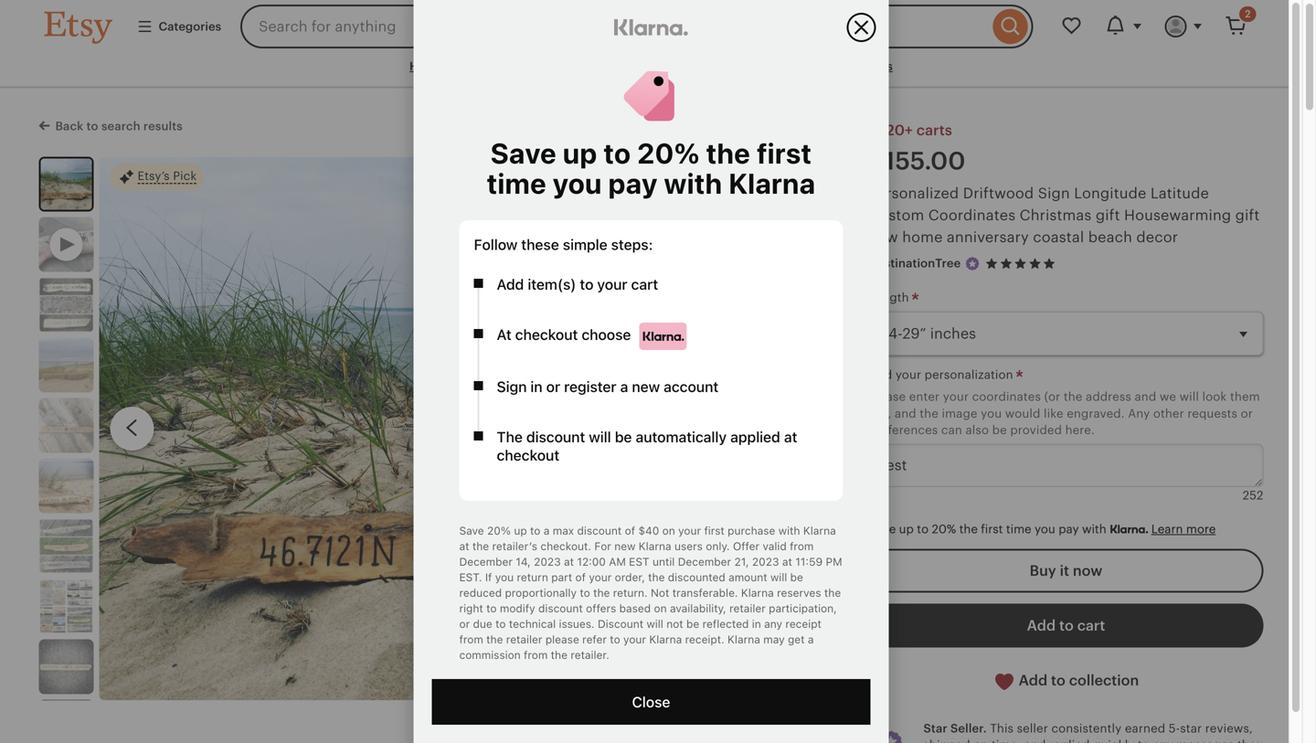 Task type: describe. For each thing, give the bounding box(es) containing it.
consistently
[[1052, 722, 1122, 736]]

would
[[1006, 407, 1041, 420]]

personalized driftwood sign longitude latitude custom image 4 image
[[39, 398, 94, 453]]

0 horizontal spatial your
[[896, 368, 922, 382]]

in 20+ carts $155.00
[[869, 122, 966, 175]]

learn more button
[[1152, 523, 1217, 536]]

provided
[[1011, 423, 1063, 437]]

to inside save up to 20% the first time you pay with klarna. learn more
[[918, 523, 929, 536]]

2 horizontal spatial the
[[1064, 390, 1083, 404]]

also
[[966, 423, 990, 437]]

Add your personalization text field
[[869, 444, 1264, 487]]

20%
[[932, 523, 957, 536]]

you inside the please enter your coordinates (or the address and we will look them up), and the image you would like engraved. any other requests or preferences can also be provided here.
[[981, 407, 1003, 420]]

enter
[[910, 390, 940, 404]]

learn
[[1152, 523, 1184, 536]]

other
[[1154, 407, 1185, 420]]

shipped
[[924, 739, 971, 743]]

time,
[[992, 739, 1022, 743]]

personalized driftwood sign longitude latitude custom image 7 image
[[39, 579, 94, 634]]

like
[[1044, 407, 1064, 420]]

more
[[1187, 523, 1217, 536]]

carts
[[917, 122, 953, 139]]

personalized driftwood sign longitude latitude custom image 8 image
[[39, 640, 94, 695]]

1 gift from the left
[[1096, 207, 1121, 224]]

up),
[[869, 407, 892, 420]]

personalized driftwood sign longitude latitude custom image 5 image
[[39, 459, 94, 514]]

home
[[592, 59, 627, 73]]

homepage
[[410, 59, 473, 73]]

quickly
[[1094, 739, 1135, 743]]

0 horizontal spatial and
[[895, 407, 917, 420]]

seller
[[1017, 722, 1049, 736]]

seller.
[[951, 722, 987, 736]]

in
[[869, 122, 883, 139]]

to inside this seller consistently earned 5-star reviews, shipped on time, and replied quickly to any messages the
[[1139, 739, 1151, 743]]

20+
[[886, 122, 913, 139]]

homepage link
[[410, 59, 473, 73]]

your inside the please enter your coordinates (or the address and we will look them up), and the image you would like engraved. any other requests or preferences can also be provided here.
[[944, 390, 969, 404]]

star
[[1181, 722, 1203, 736]]

this
[[991, 722, 1014, 736]]

address
[[1086, 390, 1132, 404]]

and inside this seller consistently earned 5-star reviews, shipped on time, and replied quickly to any messages the
[[1025, 739, 1047, 743]]

$155.00
[[869, 147, 966, 175]]

christmas
[[1020, 207, 1092, 224]]

personalization
[[925, 368, 1014, 382]]

driftwood
[[964, 185, 1035, 202]]

pick
[[173, 169, 197, 183]]

messages
[[1177, 739, 1235, 743]]

with
[[1083, 523, 1107, 536]]

home decor link
[[592, 59, 665, 73]]

coordinates
[[929, 207, 1016, 224]]

coordinates
[[973, 390, 1042, 404]]

earned
[[1126, 722, 1166, 736]]

0 horizontal spatial the
[[920, 407, 939, 420]]

them
[[1231, 390, 1261, 404]]

personalized
[[869, 185, 960, 202]]

will
[[1180, 390, 1200, 404]]

0 vertical spatial and
[[1135, 390, 1157, 404]]

sign
[[1039, 185, 1071, 202]]

image
[[942, 407, 978, 420]]

etsy's pick
[[138, 169, 197, 183]]

star seller.
[[924, 722, 987, 736]]

2 gift from the left
[[1236, 207, 1261, 224]]

on
[[974, 739, 989, 743]]

home
[[903, 229, 943, 246]]

pay
[[1059, 523, 1080, 536]]

any
[[1129, 407, 1151, 420]]

decor
[[1137, 229, 1179, 246]]

personalized driftwood sign longitude latitude custom image 6 image
[[39, 519, 94, 574]]



Task type: vqa. For each thing, say whether or not it's contained in the screenshot.
"Etsy's Pick" corresponding to My Home is the Sea . giclee art print
no



Task type: locate. For each thing, give the bounding box(es) containing it.
the
[[1064, 390, 1083, 404], [920, 407, 939, 420], [960, 523, 978, 536]]

personalized driftwood sign longitude latitude custom image 3 image
[[39, 338, 94, 393]]

anniversary
[[947, 229, 1030, 246]]

your up image
[[944, 390, 969, 404]]

personalized driftwood sign longitude latitude custom image 1 image
[[41, 159, 92, 210]]

0 horizontal spatial to
[[918, 523, 929, 536]]

signs
[[861, 59, 893, 73]]

add your personalization
[[869, 368, 1017, 382]]

please
[[869, 390, 906, 404]]

you up be
[[981, 407, 1003, 420]]

signs link
[[861, 59, 893, 73]]

etsy's pick button
[[110, 162, 204, 192]]

up
[[900, 523, 914, 536]]

252
[[1243, 489, 1264, 502]]

this seller consistently earned 5-star reviews, shipped on time, and replied quickly to any messages the
[[924, 722, 1264, 743]]

0 vertical spatial the
[[1064, 390, 1083, 404]]

first
[[982, 523, 1004, 536]]

new
[[869, 229, 899, 246]]

0 horizontal spatial you
[[981, 407, 1003, 420]]

banner
[[11, 0, 1292, 59]]

1 horizontal spatial and
[[1025, 739, 1047, 743]]

add
[[869, 368, 893, 382]]

1 vertical spatial the
[[920, 407, 939, 420]]

decor
[[630, 59, 665, 73]]

can
[[942, 423, 963, 437]]

you left pay
[[1035, 523, 1056, 536]]

custom
[[869, 207, 925, 224]]

the left first
[[960, 523, 978, 536]]

(or
[[1045, 390, 1061, 404]]

the down enter
[[920, 407, 939, 420]]

time
[[1007, 523, 1032, 536]]

longitude
[[1075, 185, 1147, 202]]

1 vertical spatial you
[[1035, 523, 1056, 536]]

etsy's
[[138, 169, 170, 183]]

and down seller
[[1025, 739, 1047, 743]]

2 horizontal spatial and
[[1135, 390, 1157, 404]]

personalized driftwood sign longitude latitude custom image 2 image
[[39, 278, 94, 333]]

0 horizontal spatial gift
[[1096, 207, 1121, 224]]

None search field
[[241, 5, 1034, 48]]

1 horizontal spatial gift
[[1236, 207, 1261, 224]]

star
[[924, 722, 948, 736]]

here.
[[1066, 423, 1095, 437]]

length
[[869, 291, 913, 305]]

star_seller image
[[965, 256, 981, 272]]

gift right housewarming
[[1236, 207, 1261, 224]]

1 vertical spatial your
[[944, 390, 969, 404]]

and up preferences
[[895, 407, 917, 420]]

gift down 'longitude'
[[1096, 207, 1121, 224]]

0 vertical spatial to
[[918, 523, 929, 536]]

2 vertical spatial the
[[960, 523, 978, 536]]

1 horizontal spatial your
[[944, 390, 969, 404]]

1 vertical spatial and
[[895, 407, 917, 420]]

we
[[1160, 390, 1177, 404]]

you inside save up to 20% the first time you pay with klarna. learn more
[[1035, 523, 1056, 536]]

coastal
[[1034, 229, 1085, 246]]

home decor
[[592, 59, 665, 73]]

requests
[[1188, 407, 1238, 420]]

menu bar containing homepage
[[44, 59, 1259, 88]]

0 vertical spatial you
[[981, 407, 1003, 420]]

2 vertical spatial and
[[1025, 739, 1047, 743]]

latitude
[[1151, 185, 1210, 202]]

klarna deal badge image
[[624, 69, 679, 123]]

to down earned
[[1139, 739, 1151, 743]]

1 horizontal spatial to
[[1139, 739, 1151, 743]]

and up any
[[1135, 390, 1157, 404]]

housewarming
[[1125, 207, 1232, 224]]

the right the (or
[[1064, 390, 1083, 404]]

your
[[896, 368, 922, 382], [944, 390, 969, 404]]

and
[[1135, 390, 1157, 404], [895, 407, 917, 420], [1025, 739, 1047, 743]]

klarna image
[[640, 323, 687, 350]]

1 horizontal spatial you
[[1035, 523, 1056, 536]]

your up enter
[[896, 368, 922, 382]]

1 horizontal spatial the
[[960, 523, 978, 536]]

personalized driftwood sign longitude latitude custom coordinates christmas gift housewarming gift new home anniversary coastal beach decor
[[869, 185, 1261, 246]]

save
[[869, 523, 896, 536]]

reviews,
[[1206, 722, 1254, 736]]

or
[[1242, 407, 1254, 420]]

be
[[993, 423, 1008, 437]]

1 vertical spatial to
[[1139, 739, 1151, 743]]

the inside save up to 20% the first time you pay with klarna. learn more
[[960, 523, 978, 536]]

klarna.
[[1110, 523, 1149, 537]]

any
[[1154, 739, 1174, 743]]

menu bar
[[44, 59, 1259, 88]]

please enter your coordinates (or the address and we will look them up), and the image you would like engraved. any other requests or preferences can also be provided here.
[[869, 390, 1261, 437]]

replied
[[1050, 739, 1090, 743]]

save up to 20% the first time you pay with klarna. learn more
[[869, 523, 1217, 537]]

to right up at right
[[918, 523, 929, 536]]

engraved.
[[1067, 407, 1125, 420]]

0 vertical spatial your
[[896, 368, 922, 382]]

you
[[981, 407, 1003, 420], [1035, 523, 1056, 536]]

beach
[[1089, 229, 1133, 246]]

5-
[[1169, 722, 1181, 736]]

gift
[[1096, 207, 1121, 224], [1236, 207, 1261, 224]]

to
[[918, 523, 929, 536], [1139, 739, 1151, 743]]

preferences
[[869, 423, 939, 437]]

look
[[1203, 390, 1228, 404]]



